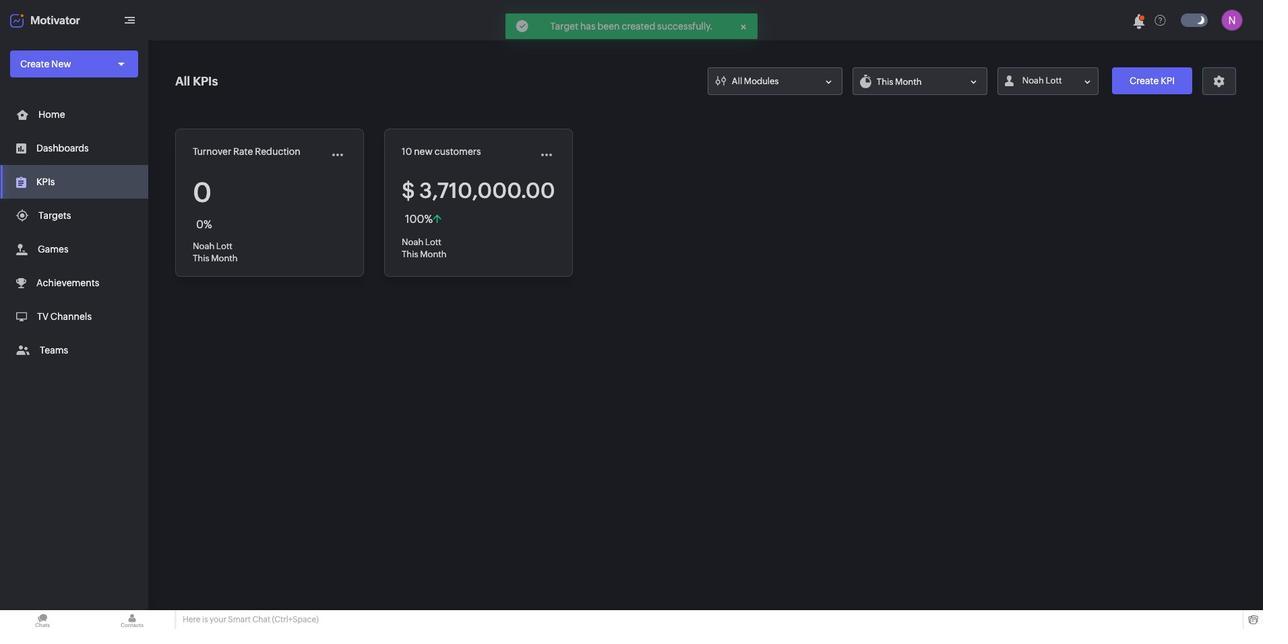 Task type: vqa. For each thing, say whether or not it's contained in the screenshot.
Marketplace 'dropdown button'
no



Task type: locate. For each thing, give the bounding box(es) containing it.
reduction
[[255, 146, 301, 157]]

here is your smart chat (ctrl+space)
[[183, 615, 319, 625]]

all inside 'all modules' field
[[732, 76, 742, 86]]

targets
[[38, 210, 71, 221]]

0 horizontal spatial noah
[[193, 241, 215, 251]]

0 horizontal spatial this
[[193, 253, 209, 264]]

1 vertical spatial create
[[1130, 76, 1159, 86]]

user image
[[1222, 9, 1243, 31]]

dashboards
[[36, 143, 89, 154]]

kpi
[[1161, 76, 1175, 86]]

0 horizontal spatial create
[[20, 59, 49, 69]]

create inside button
[[1130, 76, 1159, 86]]

1 vertical spatial kpis
[[36, 177, 55, 187]]

2 horizontal spatial month
[[895, 77, 922, 87]]

10
[[402, 146, 412, 157]]

all for all kpis
[[175, 74, 190, 88]]

month
[[895, 77, 922, 87], [420, 249, 447, 260], [211, 253, 238, 264]]

kpis
[[193, 74, 218, 88], [36, 177, 55, 187]]

(ctrl+space)
[[272, 615, 319, 625]]

noah
[[1022, 76, 1044, 86], [402, 237, 424, 247], [193, 241, 215, 251]]

noah for 0
[[193, 241, 215, 251]]

create
[[20, 59, 49, 69], [1130, 76, 1159, 86]]

0 horizontal spatial kpis
[[36, 177, 55, 187]]

noah lott this month for $ 3,710,000.00
[[402, 237, 447, 260]]

target
[[550, 21, 579, 32]]

create left new
[[20, 59, 49, 69]]

2 horizontal spatial noah
[[1022, 76, 1044, 86]]

3,710,000.00
[[419, 179, 555, 203]]

achievements
[[36, 278, 99, 289]]

1 horizontal spatial noah
[[402, 237, 424, 247]]

rate
[[233, 146, 253, 157]]

is
[[202, 615, 208, 625]]

100%
[[405, 213, 433, 226]]

lott
[[1046, 76, 1062, 86], [425, 237, 441, 247], [216, 241, 233, 251]]

this
[[877, 77, 893, 87], [402, 249, 418, 260], [193, 253, 209, 264]]

noah lott this month
[[402, 237, 447, 260], [193, 241, 238, 264]]

tv
[[37, 311, 49, 322]]

1 horizontal spatial kpis
[[193, 74, 218, 88]]

1 horizontal spatial month
[[420, 249, 447, 260]]

2 horizontal spatial this
[[877, 77, 893, 87]]

0 horizontal spatial all
[[175, 74, 190, 88]]

$
[[402, 179, 415, 203]]

noah lott
[[1022, 76, 1062, 86]]

all
[[175, 74, 190, 88], [732, 76, 742, 86]]

new
[[51, 59, 71, 69]]

noah lott this month down 0%
[[193, 241, 238, 264]]

0 horizontal spatial month
[[211, 253, 238, 264]]

0 horizontal spatial noah lott this month
[[193, 241, 238, 264]]

motivator
[[30, 14, 80, 27]]

create for create new
[[20, 59, 49, 69]]

0 vertical spatial create
[[20, 59, 49, 69]]

1 horizontal spatial this
[[402, 249, 418, 260]]

0
[[193, 177, 212, 208]]

all kpis
[[175, 74, 218, 88]]

month inside this month field
[[895, 77, 922, 87]]

1 horizontal spatial create
[[1130, 76, 1159, 86]]

create kpi button
[[1112, 67, 1193, 94]]

this for 0
[[193, 253, 209, 264]]

list
[[0, 98, 148, 367]]

create left kpi
[[1130, 76, 1159, 86]]

1 horizontal spatial lott
[[425, 237, 441, 247]]

noah lott this month for 0
[[193, 241, 238, 264]]

1 horizontal spatial noah lott this month
[[402, 237, 447, 260]]

this month
[[877, 77, 922, 87]]

1 horizontal spatial all
[[732, 76, 742, 86]]

games
[[38, 244, 68, 255]]

been
[[598, 21, 620, 32]]

kpis inside 'list'
[[36, 177, 55, 187]]

10 new customers
[[402, 146, 481, 157]]

noah lott this month down 100%
[[402, 237, 447, 260]]

create for create kpi
[[1130, 76, 1159, 86]]

your
[[210, 615, 226, 625]]

tv channels
[[37, 311, 92, 322]]

chats image
[[0, 611, 85, 630]]

0 horizontal spatial lott
[[216, 241, 233, 251]]



Task type: describe. For each thing, give the bounding box(es) containing it.
create new
[[20, 59, 71, 69]]

all modules
[[732, 76, 779, 86]]

month for $ 3,710,000.00
[[420, 249, 447, 260]]

chat
[[252, 615, 270, 625]]

2 horizontal spatial lott
[[1046, 76, 1062, 86]]

noah for $ 3,710,000.00
[[402, 237, 424, 247]]

this inside field
[[877, 77, 893, 87]]

0%
[[196, 218, 212, 231]]

turnover
[[193, 146, 231, 157]]

turnover rate reduction
[[193, 146, 301, 157]]

target has been created successfully.
[[550, 21, 713, 32]]

0 vertical spatial kpis
[[193, 74, 218, 88]]

modules
[[744, 76, 779, 86]]

smart
[[228, 615, 251, 625]]

all for all modules
[[732, 76, 742, 86]]

lott for 0
[[216, 241, 233, 251]]

home
[[38, 109, 65, 120]]

contacts image
[[90, 611, 175, 630]]

channels
[[50, 311, 92, 322]]

here
[[183, 615, 201, 625]]

new
[[414, 146, 433, 157]]

list containing home
[[0, 98, 148, 367]]

created
[[622, 21, 655, 32]]

This Month field
[[853, 67, 988, 95]]

$ 3,710,000.00
[[402, 179, 555, 203]]

lott for $ 3,710,000.00
[[425, 237, 441, 247]]

help image
[[1155, 15, 1166, 26]]

has
[[580, 21, 596, 32]]

teams
[[40, 345, 68, 356]]

create kpi
[[1130, 76, 1175, 86]]

this for $ 3,710,000.00
[[402, 249, 418, 260]]

successfully.
[[657, 21, 713, 32]]

All Modules field
[[708, 67, 843, 95]]

month for 0
[[211, 253, 238, 264]]

customers
[[435, 146, 481, 157]]



